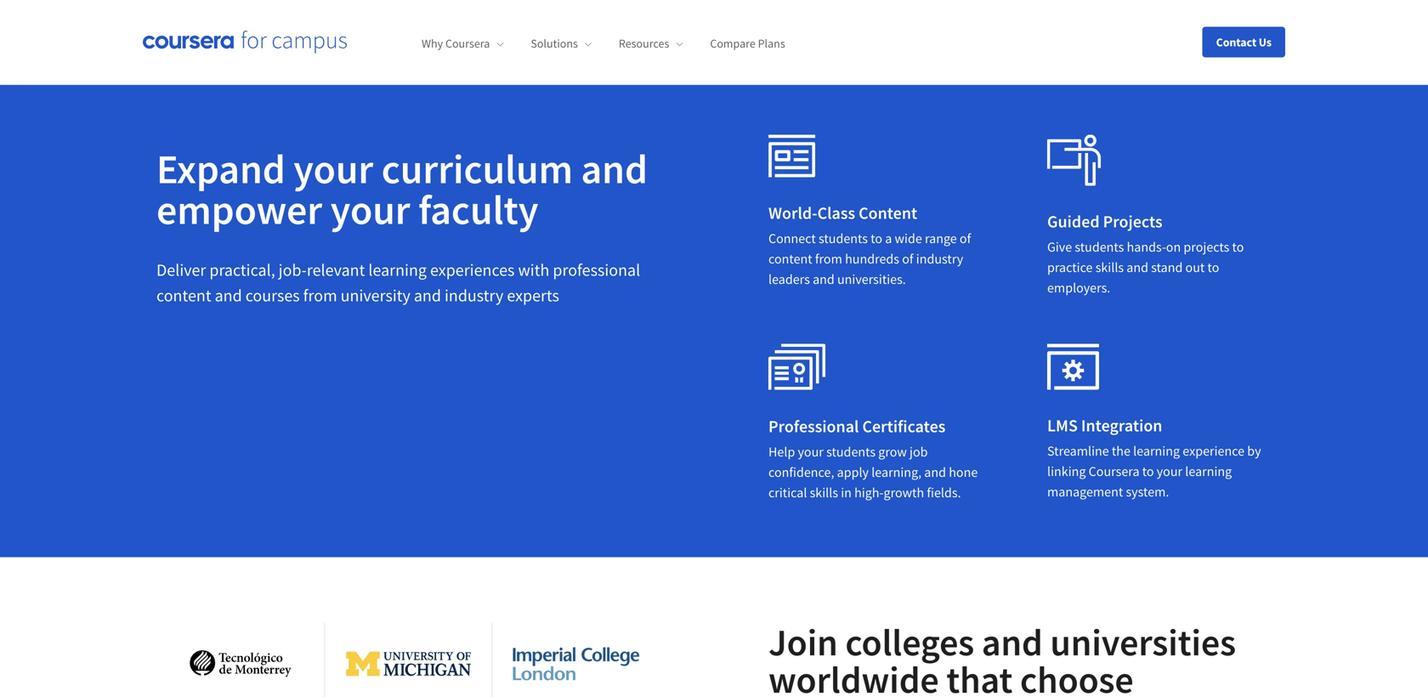 Task type: locate. For each thing, give the bounding box(es) containing it.
resources link
[[619, 36, 683, 51]]

deliver practical, job-relevant learning experiences with professional content and courses from university and industry experts
[[156, 259, 641, 306]]

curriculum
[[382, 143, 573, 194]]

to
[[871, 230, 883, 247], [1233, 239, 1244, 256], [1208, 259, 1220, 276], [1143, 463, 1154, 480]]

1 horizontal spatial from
[[815, 251, 843, 268]]

1 horizontal spatial skills
[[1096, 259, 1124, 276]]

employers.
[[1048, 279, 1111, 296]]

streamline
[[1048, 443, 1110, 460]]

solutions
[[531, 36, 578, 51]]

1 vertical spatial industry
[[445, 285, 504, 306]]

2 horizontal spatial learning
[[1186, 463, 1232, 480]]

0 horizontal spatial from
[[303, 285, 337, 306]]

to left a
[[871, 230, 883, 247]]

projects
[[1103, 211, 1163, 232]]

from for connect
[[815, 251, 843, 268]]

students inside the guided projects give students hands-on projects to practice skills and stand out to employers.
[[1075, 239, 1125, 256]]

join colleges and universities worldwide that choose coursera for campus
[[769, 619, 1236, 697]]

0 vertical spatial skills
[[1096, 259, 1124, 276]]

choose
[[1020, 656, 1134, 697]]

to inside world-class content connect students to a wide range of content  from hundreds of industry leaders and universities.
[[871, 230, 883, 247]]

compare plans link
[[710, 36, 786, 51]]

skills left in
[[810, 484, 839, 501]]

coursera down the
[[1089, 463, 1140, 480]]

grow
[[879, 444, 907, 461]]

skills inside the guided projects give students hands-on projects to practice skills and stand out to employers.
[[1096, 259, 1124, 276]]

learning right the
[[1134, 443, 1180, 460]]

help
[[769, 444, 795, 461]]

0 vertical spatial content
[[769, 251, 813, 268]]

with
[[518, 259, 550, 281]]

lms integration streamline the learning experience by linking coursera to your learning management system.
[[1048, 415, 1262, 501]]

industry
[[917, 251, 964, 268], [445, 285, 504, 306]]

0 horizontal spatial of
[[902, 251, 914, 268]]

and inside the guided projects give students hands-on projects to practice skills and stand out to employers.
[[1127, 259, 1149, 276]]

1 vertical spatial of
[[902, 251, 914, 268]]

coursera right why on the top left of page
[[446, 36, 490, 51]]

from inside world-class content connect students to a wide range of content  from hundreds of industry leaders and universities.
[[815, 251, 843, 268]]

0 vertical spatial industry
[[917, 251, 964, 268]]

learning for and
[[369, 259, 427, 281]]

students up practice on the right top of the page
[[1075, 239, 1125, 256]]

integration icon image
[[1048, 344, 1100, 390]]

compare
[[710, 36, 756, 51]]

compare plans
[[710, 36, 786, 51]]

resources
[[619, 36, 670, 51]]

2 horizontal spatial coursera
[[1089, 463, 1140, 480]]

coursera inside lms integration streamline the learning experience by linking coursera to your learning management system.
[[1089, 463, 1140, 480]]

guided projects give students hands-on projects to practice skills and stand out to employers.
[[1048, 211, 1244, 296]]

why
[[422, 36, 443, 51]]

students up apply
[[827, 444, 876, 461]]

0 horizontal spatial skills
[[810, 484, 839, 501]]

from down connect
[[815, 251, 843, 268]]

content up 'leaders'
[[769, 251, 813, 268]]

confidence,
[[769, 464, 835, 481]]

projects
[[1184, 239, 1230, 256]]

hone
[[949, 464, 978, 481]]

linking
[[1048, 463, 1086, 480]]

coursera
[[446, 36, 490, 51], [1089, 463, 1140, 480], [769, 694, 912, 697]]

professional
[[769, 416, 859, 437]]

hundreds
[[845, 251, 900, 268]]

1 vertical spatial from
[[303, 285, 337, 306]]

from inside deliver practical, job-relevant learning experiences with professional content and courses from university and industry experts
[[303, 285, 337, 306]]

industry down experiences
[[445, 285, 504, 306]]

and inside professional certificates help your students grow job confidence, apply learning, and hone critical skills in high-growth fields.
[[925, 464, 947, 481]]

learning
[[369, 259, 427, 281], [1134, 443, 1180, 460], [1186, 463, 1232, 480]]

universities
[[1051, 619, 1236, 666]]

of down wide
[[902, 251, 914, 268]]

and inside world-class content connect students to a wide range of content  from hundreds of industry leaders and universities.
[[813, 271, 835, 288]]

your
[[294, 143, 374, 194], [330, 184, 410, 235], [798, 444, 824, 461], [1157, 463, 1183, 480]]

coursera inside join colleges and universities worldwide that choose coursera for campus
[[769, 694, 912, 697]]

expand your curriculum and empower your faculty
[[156, 143, 648, 235]]

industry for of
[[917, 251, 964, 268]]

0 vertical spatial from
[[815, 251, 843, 268]]

skills
[[1096, 259, 1124, 276], [810, 484, 839, 501]]

learning inside deliver practical, job-relevant learning experiences with professional content and courses from university and industry experts
[[369, 259, 427, 281]]

join
[[769, 619, 838, 666]]

and inside join colleges and universities worldwide that choose coursera for campus
[[982, 619, 1043, 666]]

students inside world-class content connect students to a wide range of content  from hundreds of industry leaders and universities.
[[819, 230, 868, 247]]

leaders
[[769, 271, 810, 288]]

students down class at the top of page
[[819, 230, 868, 247]]

2 vertical spatial coursera
[[769, 694, 912, 697]]

from
[[815, 251, 843, 268], [303, 285, 337, 306]]

to right projects
[[1233, 239, 1244, 256]]

1 vertical spatial content
[[156, 285, 211, 306]]

0 horizontal spatial industry
[[445, 285, 504, 306]]

practice
[[1048, 259, 1093, 276]]

from down relevant
[[303, 285, 337, 306]]

industry for and
[[445, 285, 504, 306]]

world-class content image
[[769, 344, 827, 391]]

1 horizontal spatial coursera
[[769, 694, 912, 697]]

a
[[885, 230, 892, 247]]

university
[[341, 285, 411, 306]]

2 vertical spatial learning
[[1186, 463, 1232, 480]]

to up "system."
[[1143, 463, 1154, 480]]

imperial college london image
[[513, 648, 639, 681]]

why coursera link
[[422, 36, 504, 51]]

coursera for campus image
[[143, 30, 347, 54]]

industry down range
[[917, 251, 964, 268]]

1 vertical spatial learning
[[1134, 443, 1180, 460]]

job-
[[279, 259, 307, 281]]

0 vertical spatial coursera
[[446, 36, 490, 51]]

world-
[[769, 202, 818, 224]]

content
[[769, 251, 813, 268], [156, 285, 211, 306]]

why coursera
[[422, 36, 490, 51]]

coursera down join
[[769, 694, 912, 697]]

courses
[[246, 285, 300, 306]]

contact us
[[1217, 34, 1272, 50]]

learning down experience
[[1186, 463, 1232, 480]]

students inside professional certificates help your students grow job confidence, apply learning, and hone critical skills in high-growth fields.
[[827, 444, 876, 461]]

industry inside world-class content connect students to a wide range of content  from hundreds of industry leaders and universities.
[[917, 251, 964, 268]]

0 horizontal spatial learning
[[369, 259, 427, 281]]

of
[[960, 230, 971, 247], [902, 251, 914, 268]]

experts
[[507, 285, 559, 306]]

in
[[841, 484, 852, 501]]

to inside lms integration streamline the learning experience by linking coursera to your learning management system.
[[1143, 463, 1154, 480]]

1 horizontal spatial content
[[769, 251, 813, 268]]

university of michigan image
[[346, 652, 472, 677]]

certificates
[[863, 416, 946, 437]]

of right range
[[960, 230, 971, 247]]

learning up 'university'
[[369, 259, 427, 281]]

on
[[1167, 239, 1181, 256]]

students
[[819, 230, 868, 247], [1075, 239, 1125, 256], [827, 444, 876, 461]]

content down deliver
[[156, 285, 211, 306]]

1 horizontal spatial learning
[[1134, 443, 1180, 460]]

0 horizontal spatial content
[[156, 285, 211, 306]]

1 horizontal spatial industry
[[917, 251, 964, 268]]

skills up 'employers.'
[[1096, 259, 1124, 276]]

critical
[[769, 484, 807, 501]]

industry inside deliver practical, job-relevant learning experiences with professional content and courses from university and industry experts
[[445, 285, 504, 306]]

0 vertical spatial learning
[[369, 259, 427, 281]]

stand
[[1152, 259, 1183, 276]]

and
[[581, 143, 648, 194], [1127, 259, 1149, 276], [813, 271, 835, 288], [215, 285, 242, 306], [414, 285, 441, 306], [925, 464, 947, 481], [982, 619, 1043, 666]]

1 vertical spatial coursera
[[1089, 463, 1140, 480]]

growth
[[884, 484, 925, 501]]

students for certificates
[[827, 444, 876, 461]]

0 vertical spatial of
[[960, 230, 971, 247]]

1 vertical spatial skills
[[810, 484, 839, 501]]



Task type: vqa. For each thing, say whether or not it's contained in the screenshot.
"Find your New Career"
no



Task type: describe. For each thing, give the bounding box(es) containing it.
job
[[910, 444, 928, 461]]

deliver
[[156, 259, 206, 281]]

from for relevant
[[303, 285, 337, 306]]

your inside professional certificates help your students grow job confidence, apply learning, and hone critical skills in high-growth fields.
[[798, 444, 824, 461]]

worldwide
[[769, 656, 939, 697]]

that
[[947, 656, 1013, 697]]

solutions link
[[531, 36, 592, 51]]

the
[[1112, 443, 1131, 460]]

out
[[1186, 259, 1205, 276]]

empower
[[156, 184, 322, 235]]

contact us button
[[1203, 27, 1286, 57]]

universities.
[[838, 271, 906, 288]]

experience
[[1183, 443, 1245, 460]]

tecnológico de monterrey image
[[178, 651, 304, 678]]

world-class content connect students to a wide range of content  from hundreds of industry leaders and universities.
[[769, 202, 971, 288]]

and inside expand your curriculum and empower your faculty
[[581, 143, 648, 194]]

your inside lms integration streamline the learning experience by linking coursera to your learning management system.
[[1157, 463, 1183, 480]]

practical,
[[210, 259, 275, 281]]

hands-
[[1127, 239, 1167, 256]]

content inside world-class content connect students to a wide range of content  from hundreds of industry leaders and universities.
[[769, 251, 813, 268]]

give
[[1048, 239, 1072, 256]]

plans
[[758, 36, 786, 51]]

expand
[[156, 143, 285, 194]]

integration
[[1082, 415, 1163, 436]]

students for class
[[819, 230, 868, 247]]

connect
[[769, 230, 816, 247]]

learning for system.
[[1134, 443, 1180, 460]]

fields.
[[927, 484, 961, 501]]

apply
[[837, 464, 869, 481]]

icon website image
[[769, 135, 816, 177]]

experiences
[[430, 259, 515, 281]]

learning,
[[872, 464, 922, 481]]

contact
[[1217, 34, 1257, 50]]

to right the out
[[1208, 259, 1220, 276]]

campus
[[973, 694, 1103, 697]]

for
[[919, 694, 965, 697]]

content inside deliver practical, job-relevant learning experiences with professional content and courses from university and industry experts
[[156, 285, 211, 306]]

by
[[1248, 443, 1262, 460]]

professional
[[553, 259, 641, 281]]

us
[[1259, 34, 1272, 50]]

management
[[1048, 484, 1124, 501]]

1 horizontal spatial of
[[960, 230, 971, 247]]

system.
[[1126, 484, 1170, 501]]

high-
[[855, 484, 884, 501]]

guided
[[1048, 211, 1100, 232]]

wide
[[895, 230, 922, 247]]

skills inside professional certificates help your students grow job confidence, apply learning, and hone critical skills in high-growth fields.
[[810, 484, 839, 501]]

lms
[[1048, 415, 1078, 436]]

content
[[859, 202, 918, 224]]

professional certificates help your students grow job confidence, apply learning, and hone critical skills in high-growth fields.
[[769, 416, 978, 501]]

range
[[925, 230, 957, 247]]

relevant
[[307, 259, 365, 281]]

guided projects icon image
[[1048, 135, 1101, 186]]

0 horizontal spatial coursera
[[446, 36, 490, 51]]

colleges
[[846, 619, 975, 666]]

class
[[818, 202, 856, 224]]

faculty
[[418, 184, 539, 235]]



